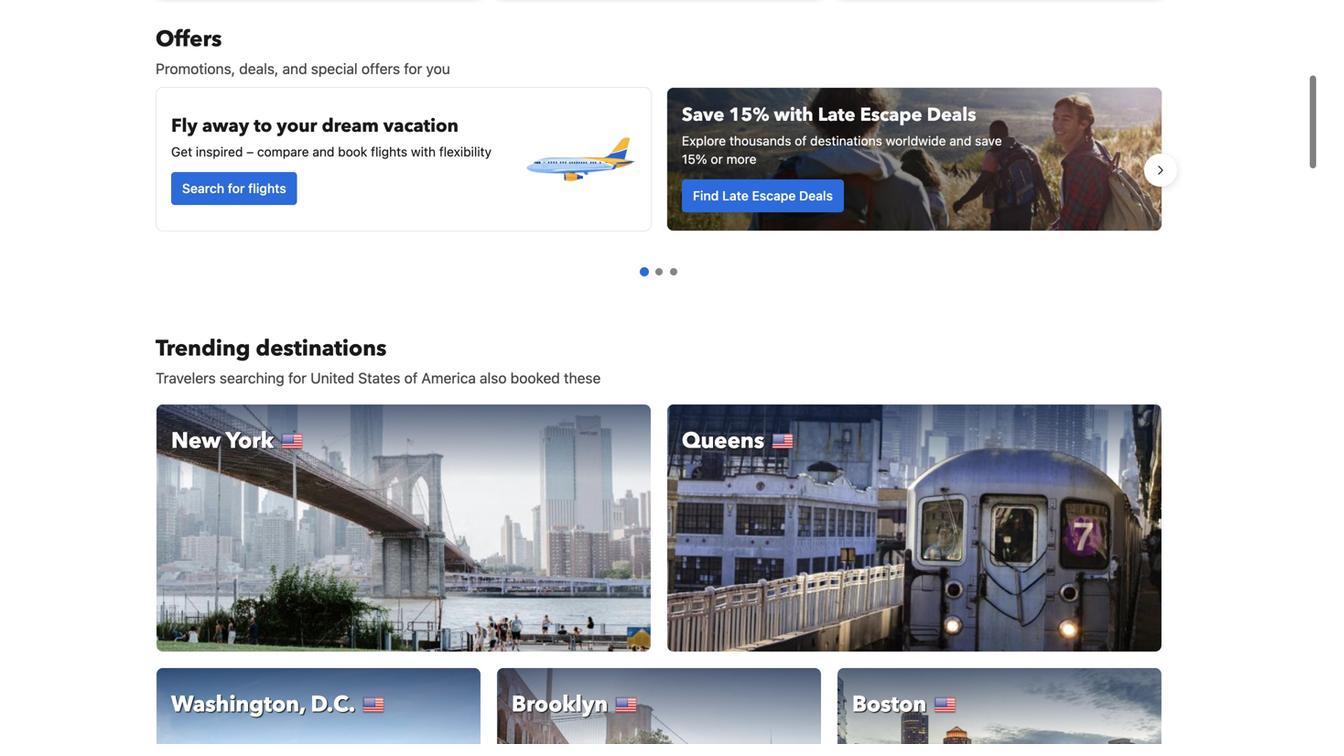 Task type: describe. For each thing, give the bounding box(es) containing it.
explore
[[682, 133, 726, 148]]

thousands
[[730, 133, 791, 148]]

searching
[[220, 369, 284, 387]]

worldwide
[[886, 133, 946, 148]]

vacation
[[383, 114, 459, 139]]

for inside trending destinations travelers searching for united states of america also booked these
[[288, 369, 307, 387]]

america
[[421, 369, 476, 387]]

fly away to your dream vacation get inspired – compare and book flights with flexibility
[[171, 114, 492, 159]]

your
[[277, 114, 317, 139]]

promotions,
[[156, 60, 235, 77]]

flexibility
[[439, 144, 492, 159]]

1 vertical spatial 15%
[[682, 152, 707, 167]]

1 vertical spatial late
[[722, 188, 749, 203]]

travelers
[[156, 369, 216, 387]]

1 vertical spatial escape
[[752, 188, 796, 203]]

find late escape deals link
[[682, 179, 844, 212]]

group of friends hiking in the mountains on a sunny day image
[[667, 88, 1162, 231]]

boston
[[852, 690, 927, 720]]

fly
[[171, 114, 198, 139]]

offers
[[156, 24, 222, 54]]

you
[[426, 60, 450, 77]]

boston link
[[837, 667, 1163, 744]]

compare
[[257, 144, 309, 159]]

inspired
[[196, 144, 243, 159]]

to
[[254, 114, 272, 139]]

new york
[[171, 426, 274, 456]]

get
[[171, 144, 192, 159]]

flights inside fly away to your dream vacation get inspired – compare and book flights with flexibility
[[371, 144, 408, 159]]

of inside save 15% with late escape deals explore thousands of destinations worldwide and save 15% or more
[[795, 133, 807, 148]]

special
[[311, 60, 358, 77]]

find
[[693, 188, 719, 203]]

states
[[358, 369, 400, 387]]

washington,
[[171, 690, 305, 720]]

york
[[226, 426, 274, 456]]

for inside offers promotions, deals, and special offers for you
[[404, 60, 422, 77]]

more
[[726, 152, 757, 167]]

destinations inside save 15% with late escape deals explore thousands of destinations worldwide and save 15% or more
[[810, 133, 882, 148]]

and inside save 15% with late escape deals explore thousands of destinations worldwide and save 15% or more
[[950, 133, 972, 148]]

dream
[[322, 114, 379, 139]]

washington, d.c.
[[171, 690, 355, 720]]

escape inside save 15% with late escape deals explore thousands of destinations worldwide and save 15% or more
[[860, 103, 922, 128]]

late inside save 15% with late escape deals explore thousands of destinations worldwide and save 15% or more
[[818, 103, 856, 128]]

search for flights
[[182, 181, 286, 196]]

trending destinations travelers searching for united states of america also booked these
[[156, 334, 601, 387]]

region containing save 15% with late escape deals
[[141, 80, 1177, 261]]



Task type: vqa. For each thing, say whether or not it's contained in the screenshot.
the top "From"
no



Task type: locate. For each thing, give the bounding box(es) containing it.
of
[[795, 133, 807, 148], [404, 369, 418, 387]]

0 vertical spatial late
[[818, 103, 856, 128]]

of right states
[[404, 369, 418, 387]]

0 vertical spatial destinations
[[810, 133, 882, 148]]

deals,
[[239, 60, 279, 77]]

washington, d.c. link
[[156, 667, 482, 744]]

destinations up united
[[256, 334, 387, 364]]

deals up the worldwide
[[927, 103, 976, 128]]

1 vertical spatial of
[[404, 369, 418, 387]]

for
[[404, 60, 422, 77], [228, 181, 245, 196], [288, 369, 307, 387]]

for left united
[[288, 369, 307, 387]]

of right thousands
[[795, 133, 807, 148]]

0 vertical spatial escape
[[860, 103, 922, 128]]

flights right book
[[371, 144, 408, 159]]

new york link
[[156, 404, 652, 653]]

1 horizontal spatial of
[[795, 133, 807, 148]]

main content
[[141, 24, 1177, 744]]

0 horizontal spatial late
[[722, 188, 749, 203]]

1 horizontal spatial escape
[[860, 103, 922, 128]]

–
[[246, 144, 254, 159]]

1 horizontal spatial flights
[[371, 144, 408, 159]]

and
[[282, 60, 307, 77], [950, 133, 972, 148], [312, 144, 335, 159]]

late
[[818, 103, 856, 128], [722, 188, 749, 203]]

and inside fly away to your dream vacation get inspired – compare and book flights with flexibility
[[312, 144, 335, 159]]

save 15% with late escape deals explore thousands of destinations worldwide and save 15% or more
[[682, 103, 1002, 167]]

1 horizontal spatial and
[[312, 144, 335, 159]]

2 vertical spatial for
[[288, 369, 307, 387]]

0 vertical spatial flights
[[371, 144, 408, 159]]

for right search
[[228, 181, 245, 196]]

0 horizontal spatial and
[[282, 60, 307, 77]]

1 vertical spatial deals
[[799, 188, 833, 203]]

trending
[[156, 334, 250, 364]]

deals down save 15% with late escape deals explore thousands of destinations worldwide and save 15% or more
[[799, 188, 833, 203]]

and right deals,
[[282, 60, 307, 77]]

escape down more at the top
[[752, 188, 796, 203]]

0 horizontal spatial of
[[404, 369, 418, 387]]

save
[[975, 133, 1002, 148]]

1 horizontal spatial with
[[774, 103, 813, 128]]

0 horizontal spatial escape
[[752, 188, 796, 203]]

escape
[[860, 103, 922, 128], [752, 188, 796, 203]]

1 horizontal spatial deals
[[927, 103, 976, 128]]

flights down compare
[[248, 181, 286, 196]]

search for flights link
[[171, 172, 297, 205]]

0 vertical spatial of
[[795, 133, 807, 148]]

0 horizontal spatial destinations
[[256, 334, 387, 364]]

united
[[310, 369, 354, 387]]

for inside 'link'
[[228, 181, 245, 196]]

book
[[338, 144, 367, 159]]

2 horizontal spatial for
[[404, 60, 422, 77]]

or
[[711, 152, 723, 167]]

0 horizontal spatial 15%
[[682, 152, 707, 167]]

also
[[480, 369, 507, 387]]

brooklyn
[[512, 690, 608, 720]]

1 vertical spatial flights
[[248, 181, 286, 196]]

2 horizontal spatial and
[[950, 133, 972, 148]]

queens link
[[666, 404, 1163, 653]]

progress bar
[[640, 267, 677, 276]]

queens
[[682, 426, 764, 456]]

for left you
[[404, 60, 422, 77]]

find late escape deals
[[693, 188, 833, 203]]

deals inside find late escape deals link
[[799, 188, 833, 203]]

and left book
[[312, 144, 335, 159]]

fly away to your dream vacation image
[[523, 103, 636, 216]]

with inside fly away to your dream vacation get inspired – compare and book flights with flexibility
[[411, 144, 436, 159]]

1 horizontal spatial for
[[288, 369, 307, 387]]

1 horizontal spatial 15%
[[729, 103, 769, 128]]

0 vertical spatial with
[[774, 103, 813, 128]]

new
[[171, 426, 221, 456]]

1 horizontal spatial destinations
[[810, 133, 882, 148]]

main content containing offers
[[141, 24, 1177, 744]]

15% down explore
[[682, 152, 707, 167]]

search
[[182, 181, 224, 196]]

with
[[774, 103, 813, 128], [411, 144, 436, 159]]

brooklyn link
[[496, 667, 822, 744]]

deals
[[927, 103, 976, 128], [799, 188, 833, 203]]

0 horizontal spatial for
[[228, 181, 245, 196]]

0 vertical spatial deals
[[927, 103, 976, 128]]

0 horizontal spatial flights
[[248, 181, 286, 196]]

0 vertical spatial 15%
[[729, 103, 769, 128]]

destinations
[[810, 133, 882, 148], [256, 334, 387, 364]]

15%
[[729, 103, 769, 128], [682, 152, 707, 167]]

0 horizontal spatial with
[[411, 144, 436, 159]]

destinations left the worldwide
[[810, 133, 882, 148]]

offers promotions, deals, and special offers for you
[[156, 24, 450, 77]]

and inside offers promotions, deals, and special offers for you
[[282, 60, 307, 77]]

1 horizontal spatial late
[[818, 103, 856, 128]]

flights
[[371, 144, 408, 159], [248, 181, 286, 196]]

region
[[141, 80, 1177, 261]]

destinations inside trending destinations travelers searching for united states of america also booked these
[[256, 334, 387, 364]]

1 vertical spatial for
[[228, 181, 245, 196]]

1 vertical spatial with
[[411, 144, 436, 159]]

escape up the worldwide
[[860, 103, 922, 128]]

and left save
[[950, 133, 972, 148]]

these
[[564, 369, 601, 387]]

0 horizontal spatial deals
[[799, 188, 833, 203]]

0 vertical spatial for
[[404, 60, 422, 77]]

flights inside search for flights 'link'
[[248, 181, 286, 196]]

save
[[682, 103, 724, 128]]

offers
[[361, 60, 400, 77]]

1 vertical spatial destinations
[[256, 334, 387, 364]]

with inside save 15% with late escape deals explore thousands of destinations worldwide and save 15% or more
[[774, 103, 813, 128]]

deals inside save 15% with late escape deals explore thousands of destinations worldwide and save 15% or more
[[927, 103, 976, 128]]

d.c.
[[311, 690, 355, 720]]

away
[[202, 114, 249, 139]]

15% up thousands
[[729, 103, 769, 128]]

booked
[[511, 369, 560, 387]]

with up thousands
[[774, 103, 813, 128]]

with down vacation
[[411, 144, 436, 159]]

of inside trending destinations travelers searching for united states of america also booked these
[[404, 369, 418, 387]]



